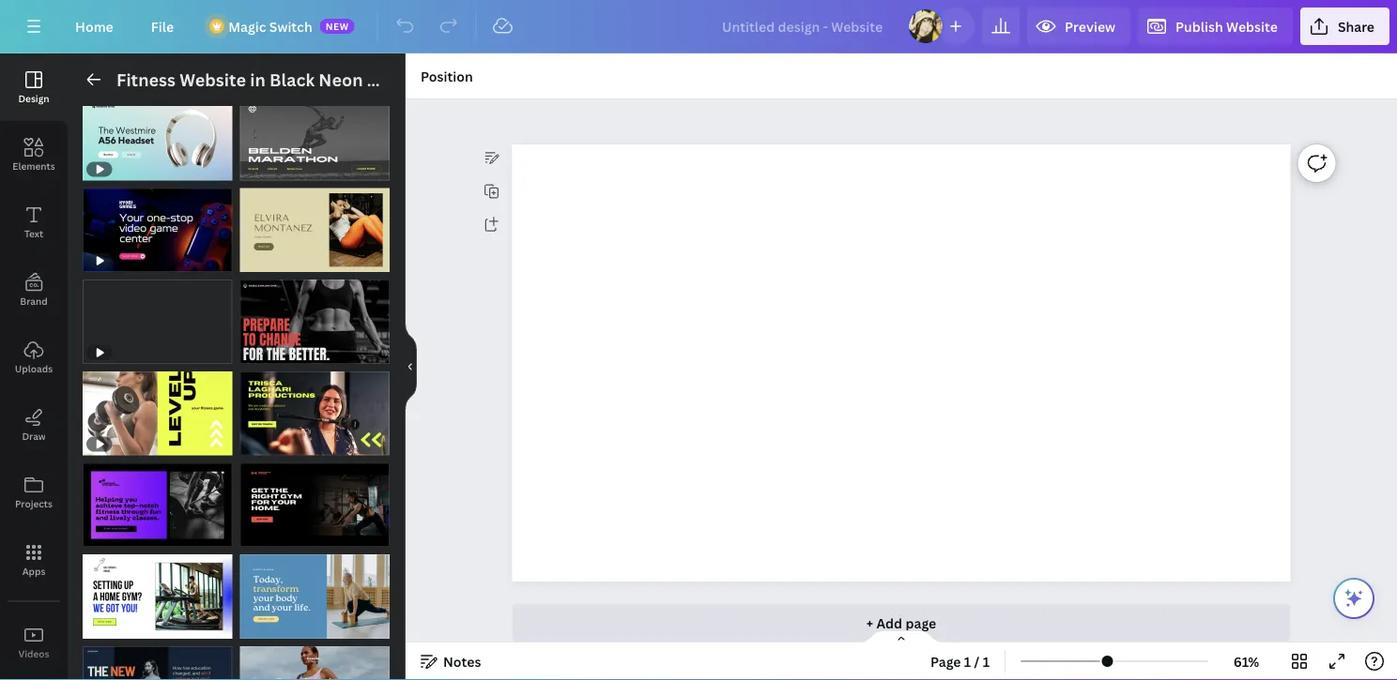 Task type: describe. For each thing, give the bounding box(es) containing it.
page 1 / 1
[[931, 653, 990, 671]]

1 for fitness website in red black dynamic neons style group
[[249, 530, 255, 543]]

tech and gaming retail website in dark blue and pink simple dark style group
[[83, 177, 232, 272]]

1 of 6 for fitness website in red black dynamic neons style group
[[249, 530, 281, 543]]

elements
[[12, 160, 55, 172]]

publish website
[[1176, 17, 1278, 35]]

1 of 7 for fitness website in pink purple dynamic neons style group
[[92, 530, 122, 543]]

file
[[151, 17, 174, 35]]

0:00
[[109, 163, 133, 175]]

fitness website in sky blue yellow white fresh and friendly style group
[[240, 544, 390, 640]]

videos button
[[0, 610, 68, 677]]

style
[[555, 68, 597, 91]]

+
[[867, 615, 874, 633]]

share button
[[1301, 8, 1390, 45]]

61%
[[1234, 653, 1260, 671]]

6 for fitness website in pink purple dynamic neons style group
[[274, 530, 281, 543]]

text button
[[0, 189, 68, 256]]

notes
[[443, 653, 481, 671]]

website for publish
[[1227, 17, 1278, 35]]

of for fitness website in blue white neon green dynamic neons style group
[[100, 622, 114, 634]]

1 of 6 for fitness website in blue white neon green dynamic neons style group
[[92, 622, 124, 634]]

of for fitness website in pink purple dynamic neons style group
[[100, 530, 114, 543]]

page
[[906, 615, 937, 633]]

+ add page
[[867, 615, 937, 633]]

of for fitness website in sky blue yellow white fresh and friendly style group
[[258, 622, 272, 634]]

uploads
[[15, 363, 53, 375]]

1 for company website in neon yellow black dynamic neons style group
[[249, 438, 255, 451]]

/
[[975, 653, 980, 671]]

publish
[[1176, 17, 1224, 35]]

new
[[326, 20, 349, 32]]

event website in denim blue bright orange ivory casual corporate style group
[[83, 636, 232, 681]]

videos
[[18, 648, 49, 661]]

7 for "tech and gaming retail website in dark blue and pink simple dark style" group
[[274, 255, 280, 267]]

company website in neon yellow black dynamic neons style group
[[240, 360, 390, 456]]

fitness event website in neon yellow green, black, and white photographic style group
[[240, 85, 390, 181]]

fitness website in blue white neon green dynamic neons style group
[[83, 544, 232, 640]]

brand button
[[0, 256, 68, 324]]

neons
[[498, 68, 551, 91]]

1 of 7 for company website in neon yellow black dynamic neons style group
[[249, 438, 280, 451]]

+ add page button
[[512, 605, 1291, 642]]

canva assistant image
[[1343, 588, 1366, 611]]

magic
[[228, 17, 266, 35]]

elements button
[[0, 121, 68, 189]]

fitness website in black neon green dynamic neons style
[[116, 68, 597, 91]]

61% button
[[1216, 647, 1277, 677]]

of for company website in neon yellow black dynamic neons style group
[[258, 438, 272, 451]]

1 for fitness trainer resume website in beige  olive green  warm neutrals style group at the left top of page
[[249, 255, 255, 267]]

6 inside fitness website in blue white neon green dynamic neons style group
[[117, 622, 124, 634]]

projects button
[[0, 459, 68, 527]]

tech and gaming retail website in teal and white gradient style group
[[83, 85, 232, 181]]

file button
[[136, 8, 189, 45]]

1 of 6 for fitness event website in neon yellow green, black, and white photographic style "group"
[[249, 163, 281, 175]]

page
[[931, 653, 961, 671]]

uploads button
[[0, 324, 68, 392]]



Task type: locate. For each thing, give the bounding box(es) containing it.
1 of 7 up fitness website in black and white red dynamic neons style group
[[249, 255, 280, 267]]

website for fitness
[[180, 68, 246, 91]]

1 right /
[[983, 653, 990, 671]]

7 inside fitness trainer resume website in beige  olive green  warm neutrals style group
[[274, 255, 280, 267]]

2 vertical spatial 6
[[117, 622, 124, 634]]

apps button
[[0, 527, 68, 595]]

of inside fitness trainer resume website in beige  olive green  warm neutrals style group
[[258, 255, 272, 267]]

1 for fitness website in blue white neon green dynamic neons style group
[[92, 622, 98, 634]]

6 for tech and gaming retail website in teal and white gradient style group
[[274, 163, 281, 175]]

1 of 7 up fitness website in red black dynamic neons style group
[[249, 438, 280, 451]]

7 up fitness website in red black dynamic neons style group
[[274, 438, 280, 451]]

1 of 6 inside fitness event website in neon yellow green, black, and white photographic style "group"
[[249, 163, 281, 175]]

1 left /
[[964, 653, 971, 671]]

6 up event website in denim blue bright orange ivory casual corporate style group
[[117, 622, 124, 634]]

draw
[[22, 430, 46, 443]]

1 up "fitness website in light blue light pink white modern elegance style" group
[[249, 622, 255, 634]]

7 up "fitness website in light blue light pink white modern elegance style" group
[[274, 622, 280, 634]]

1 for fitness website in pink purple dynamic neons style group
[[92, 530, 98, 543]]

of inside fitness website in blue white neon green dynamic neons style group
[[100, 622, 114, 634]]

0 vertical spatial 1 of 6
[[249, 163, 281, 175]]

6 inside fitness event website in neon yellow green, black, and white photographic style "group"
[[274, 163, 281, 175]]

fitness website in neon yellow black white dynamic neons style group
[[83, 360, 232, 456]]

7 inside fitness website in sky blue yellow white fresh and friendly style group
[[274, 622, 280, 634]]

1 up fitness website in sky blue yellow white fresh and friendly style group
[[249, 530, 255, 543]]

text
[[24, 227, 43, 240]]

1 inside fitness website in blue white neon green dynamic neons style group
[[92, 622, 98, 634]]

1 of 7
[[249, 255, 280, 267], [249, 438, 280, 451], [92, 530, 122, 543], [249, 622, 280, 634]]

of up "fitness website in light blue light pink white modern elegance style" group
[[258, 622, 272, 634]]

starred image
[[0, 677, 68, 681]]

design
[[18, 92, 49, 105]]

1 inside fitness website in sky blue yellow white fresh and friendly style group
[[249, 622, 255, 634]]

0 vertical spatial 6
[[274, 163, 281, 175]]

fitness website in pink purple dynamic neons style group
[[83, 452, 232, 548]]

1 right apps button
[[92, 530, 98, 543]]

1 of 6 up event website in denim blue bright orange ivory casual corporate style group
[[92, 622, 124, 634]]

show pages image
[[857, 630, 947, 645]]

1 of 7 inside fitness website in pink purple dynamic neons style group
[[92, 530, 122, 543]]

1 for fitness event website in neon yellow green, black, and white photographic style "group"
[[249, 163, 255, 175]]

1 of 7 for fitness website in sky blue yellow white fresh and friendly style group
[[249, 622, 280, 634]]

side panel tab list
[[0, 54, 68, 681]]

fitness website in light blue light pink white modern elegance style group
[[240, 636, 390, 681]]

of up fitness website in sky blue yellow white fresh and friendly style group
[[258, 530, 272, 543]]

website right the publish
[[1227, 17, 1278, 35]]

fitness
[[116, 68, 176, 91]]

green
[[367, 68, 417, 91]]

magic switch
[[228, 17, 312, 35]]

website left in
[[180, 68, 246, 91]]

6 up fitness website in sky blue yellow white fresh and friendly style group
[[274, 530, 281, 543]]

of up fitness website in blue white neon green dynamic neons style group
[[100, 530, 114, 543]]

notes button
[[413, 647, 489, 677]]

of up fitness website in red black dynamic neons style group
[[258, 438, 272, 451]]

1 right videos 'button'
[[92, 622, 98, 634]]

6
[[274, 163, 281, 175], [274, 530, 281, 543], [117, 622, 124, 634]]

1 of 7 inside fitness website in sky blue yellow white fresh and friendly style group
[[249, 622, 280, 634]]

1 up fitness website in black and white red dynamic neons style group
[[249, 255, 255, 267]]

of for fitness website in red black dynamic neons style group
[[258, 530, 272, 543]]

website
[[1227, 17, 1278, 35], [180, 68, 246, 91]]

hide image
[[405, 322, 417, 412]]

Design title text field
[[707, 8, 900, 45]]

1 of 7 inside company website in neon yellow black dynamic neons style group
[[249, 438, 280, 451]]

preview
[[1065, 17, 1116, 35]]

position
[[421, 67, 473, 85]]

preview button
[[1028, 8, 1131, 45]]

2 vertical spatial 1 of 6
[[92, 622, 124, 634]]

of inside fitness event website in neon yellow green, black, and white photographic style "group"
[[258, 163, 272, 175]]

1 of 6 up fitness website in sky blue yellow white fresh and friendly style group
[[249, 530, 281, 543]]

7 inside fitness website in pink purple dynamic neons style group
[[117, 530, 122, 543]]

6 up fitness trainer resume website in beige  olive green  warm neutrals style group at the left top of page
[[274, 163, 281, 175]]

main menu bar
[[0, 0, 1398, 54]]

1 inside fitness trainer resume website in beige  olive green  warm neutrals style group
[[249, 255, 255, 267]]

of inside fitness website in pink purple dynamic neons style group
[[100, 530, 114, 543]]

1 horizontal spatial website
[[1227, 17, 1278, 35]]

draw button
[[0, 392, 68, 459]]

0 horizontal spatial website
[[180, 68, 246, 91]]

publish website button
[[1138, 8, 1293, 45]]

1 vertical spatial 6
[[274, 530, 281, 543]]

1 of 7 up fitness website in blue white neon green dynamic neons style group
[[92, 530, 122, 543]]

1 of 7 for fitness trainer resume website in beige  olive green  warm neutrals style group at the left top of page
[[249, 255, 280, 267]]

event website in denim blue bright orange ivory casual corporate style image
[[83, 647, 232, 681]]

dynamic
[[421, 68, 494, 91]]

1 of 7 up "fitness website in light blue light pink white modern elegance style" group
[[249, 622, 280, 634]]

1 of 6 inside fitness website in blue white neon green dynamic neons style group
[[92, 622, 124, 634]]

1 inside fitness website in pink purple dynamic neons style group
[[92, 530, 98, 543]]

black
[[270, 68, 315, 91]]

1
[[249, 163, 255, 175], [249, 255, 255, 267], [249, 438, 255, 451], [92, 530, 98, 543], [249, 530, 255, 543], [92, 622, 98, 634], [249, 622, 255, 634], [964, 653, 971, 671], [983, 653, 990, 671]]

1 up fitness website in red black dynamic neons style group
[[249, 438, 255, 451]]

1 inside fitness website in red black dynamic neons style group
[[249, 530, 255, 543]]

7 inside company website in neon yellow black dynamic neons style group
[[274, 438, 280, 451]]

brand
[[20, 295, 48, 308]]

1 inside company website in neon yellow black dynamic neons style group
[[249, 438, 255, 451]]

1 for fitness website in sky blue yellow white fresh and friendly style group
[[249, 622, 255, 634]]

1 up fitness trainer resume website in beige  olive green  warm neutrals style group at the left top of page
[[249, 163, 255, 175]]

of up fitness trainer resume website in beige  olive green  warm neutrals style group at the left top of page
[[258, 163, 272, 175]]

home
[[75, 17, 113, 35]]

of inside company website in neon yellow black dynamic neons style group
[[258, 438, 272, 451]]

neon
[[319, 68, 363, 91]]

1 inside fitness event website in neon yellow green, black, and white photographic style "group"
[[249, 163, 255, 175]]

1 of 7 inside fitness trainer resume website in beige  olive green  warm neutrals style group
[[249, 255, 280, 267]]

of inside fitness website in sky blue yellow white fresh and friendly style group
[[258, 622, 272, 634]]

0 vertical spatial website
[[1227, 17, 1278, 35]]

of up event website in denim blue bright orange ivory casual corporate style group
[[100, 622, 114, 634]]

of inside fitness website in red black dynamic neons style group
[[258, 530, 272, 543]]

design button
[[0, 54, 68, 121]]

fitness website in black and white red dynamic neons style group
[[240, 280, 390, 364]]

1 of 6
[[249, 163, 281, 175], [249, 530, 281, 543], [92, 622, 124, 634]]

7 up fitness website in black and white red dynamic neons style group
[[274, 255, 280, 267]]

6 inside fitness website in red black dynamic neons style group
[[274, 530, 281, 543]]

7 up fitness website in blue white neon green dynamic neons style group
[[117, 530, 122, 543]]

home link
[[60, 8, 128, 45]]

projects
[[15, 498, 53, 510]]

1 vertical spatial 1 of 6
[[249, 530, 281, 543]]

fitness trainer resume website in beige  olive green  warm neutrals style group
[[240, 177, 390, 272]]

of up fitness website in black and white red dynamic neons style group
[[258, 255, 272, 267]]

1 vertical spatial website
[[180, 68, 246, 91]]

of for fitness trainer resume website in beige  olive green  warm neutrals style group at the left top of page
[[258, 255, 272, 267]]

of
[[258, 163, 272, 175], [258, 255, 272, 267], [258, 438, 272, 451], [100, 530, 114, 543], [258, 530, 272, 543], [100, 622, 114, 634], [258, 622, 272, 634]]

7
[[274, 255, 280, 267], [274, 438, 280, 451], [117, 530, 122, 543], [274, 622, 280, 634]]

of for fitness event website in neon yellow green, black, and white photographic style "group"
[[258, 163, 272, 175]]

7 for fitness website in blue white neon green dynamic neons style group
[[274, 622, 280, 634]]

1 of 6 up fitness trainer resume website in beige  olive green  warm neutrals style group at the left top of page
[[249, 163, 281, 175]]

add
[[877, 615, 903, 633]]

fitness website in pastel green white pink fresh and friendly style group
[[83, 269, 232, 364]]

1 of 6 inside fitness website in red black dynamic neons style group
[[249, 530, 281, 543]]

share
[[1338, 17, 1375, 35]]

fitness website in red black dynamic neons style group
[[240, 452, 390, 548]]

position button
[[413, 61, 481, 91]]

apps
[[22, 565, 45, 578]]

7 for fitness website in neon yellow black white dynamic neons style group
[[274, 438, 280, 451]]

switch
[[269, 17, 312, 35]]

website inside dropdown button
[[1227, 17, 1278, 35]]

in
[[250, 68, 266, 91]]



Task type: vqa. For each thing, say whether or not it's contained in the screenshot.
top level navigation element
no



